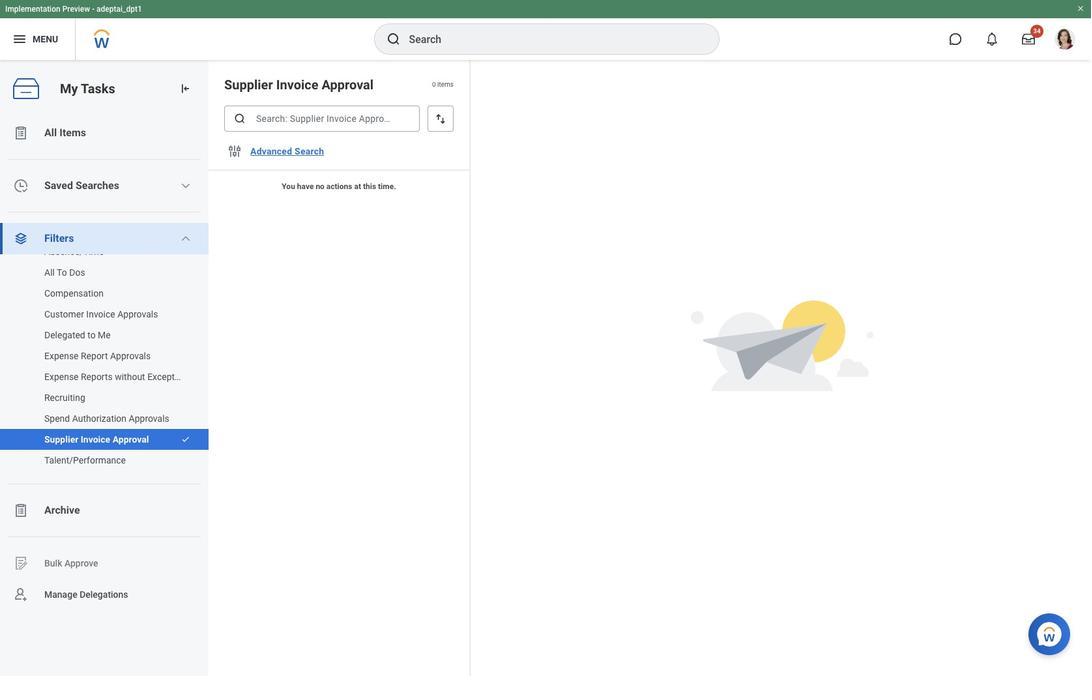 Task type: locate. For each thing, give the bounding box(es) containing it.
invoice up delegated to me button
[[86, 309, 115, 320]]

rename image
[[13, 556, 29, 571]]

sort image
[[434, 112, 447, 125]]

all left the 'to'
[[44, 267, 55, 278]]

supplier inside the item list element
[[224, 77, 273, 93]]

you
[[282, 182, 295, 191]]

approvals inside button
[[110, 351, 151, 361]]

expense reports without exceptions button
[[0, 364, 196, 390]]

to
[[57, 267, 67, 278]]

1 chevron down image from the top
[[181, 181, 191, 191]]

all to dos button
[[0, 260, 196, 286]]

1 vertical spatial approvals
[[110, 351, 151, 361]]

0 vertical spatial chevron down image
[[181, 181, 191, 191]]

34
[[1034, 27, 1042, 35]]

invoice inside supplier invoice approval button
[[81, 434, 110, 445]]

2 vertical spatial approvals
[[129, 414, 169, 424]]

1 vertical spatial supplier
[[44, 434, 78, 445]]

search image
[[386, 31, 401, 47]]

advanced search button
[[245, 138, 330, 164]]

approve
[[65, 558, 98, 569]]

invoice up search: supplier invoice approval text field
[[276, 77, 319, 93]]

have
[[297, 182, 314, 191]]

absence/time
[[44, 247, 104, 257]]

transformation import image
[[179, 82, 192, 95]]

all items button
[[0, 117, 209, 149]]

1 vertical spatial clipboard image
[[13, 503, 29, 519]]

0 vertical spatial approvals
[[118, 309, 158, 320]]

Search Workday  search field
[[409, 25, 692, 53]]

saved searches
[[44, 179, 119, 192]]

all
[[44, 127, 57, 139], [44, 267, 55, 278]]

1 list from the top
[[0, 117, 209, 611]]

menu
[[33, 34, 58, 44]]

0 horizontal spatial supplier invoice approval
[[44, 434, 149, 445]]

chevron down image inside saved searches dropdown button
[[181, 181, 191, 191]]

clipboard image inside all items button
[[13, 125, 29, 141]]

invoice for customer invoice approvals button
[[86, 309, 115, 320]]

approval up search: supplier invoice approval text field
[[322, 77, 374, 93]]

0 vertical spatial expense
[[44, 351, 79, 361]]

0 horizontal spatial approval
[[113, 434, 149, 445]]

searches
[[76, 179, 119, 192]]

approvals down without
[[129, 414, 169, 424]]

list
[[0, 117, 209, 611], [0, 239, 209, 474]]

0 vertical spatial supplier invoice approval
[[224, 77, 374, 93]]

2 vertical spatial invoice
[[81, 434, 110, 445]]

1 expense from the top
[[44, 351, 79, 361]]

inbox large image
[[1023, 33, 1036, 46]]

1 all from the top
[[44, 127, 57, 139]]

expense up the "recruiting"
[[44, 372, 79, 382]]

1 horizontal spatial supplier invoice approval
[[224, 77, 374, 93]]

spend
[[44, 414, 70, 424]]

clipboard image left archive
[[13, 503, 29, 519]]

approvals for spend authorization approvals
[[129, 414, 169, 424]]

0 horizontal spatial supplier
[[44, 434, 78, 445]]

to
[[88, 330, 96, 340]]

preview
[[62, 5, 90, 14]]

clipboard image inside archive button
[[13, 503, 29, 519]]

expense reports without exceptions
[[44, 372, 192, 382]]

supplier invoice approval button
[[0, 427, 175, 453]]

advanced search
[[250, 146, 324, 157]]

advanced
[[250, 146, 292, 157]]

all left items in the top of the page
[[44, 127, 57, 139]]

time.
[[378, 182, 396, 191]]

invoice inside the item list element
[[276, 77, 319, 93]]

0 vertical spatial supplier
[[224, 77, 273, 93]]

clipboard image
[[13, 125, 29, 141], [13, 503, 29, 519]]

2 all from the top
[[44, 267, 55, 278]]

actions
[[327, 182, 353, 191]]

1 vertical spatial supplier invoice approval
[[44, 434, 149, 445]]

-
[[92, 5, 95, 14]]

archive button
[[0, 495, 209, 526]]

list containing all items
[[0, 117, 209, 611]]

approvals up without
[[110, 351, 151, 361]]

1 horizontal spatial approval
[[322, 77, 374, 93]]

saved
[[44, 179, 73, 192]]

supplier invoice approval down spend authorization approvals button
[[44, 434, 149, 445]]

1 horizontal spatial supplier
[[224, 77, 273, 93]]

clipboard image for all items
[[13, 125, 29, 141]]

expense for expense reports without exceptions
[[44, 372, 79, 382]]

my tasks
[[60, 81, 115, 96]]

notifications large image
[[986, 33, 999, 46]]

0 vertical spatial approval
[[322, 77, 374, 93]]

expense down delegated
[[44, 351, 79, 361]]

chevron down image for saved searches
[[181, 181, 191, 191]]

0
[[432, 81, 436, 88]]

customer invoice approvals button
[[0, 301, 196, 327]]

chevron down image
[[181, 181, 191, 191], [181, 234, 191, 244]]

1 clipboard image from the top
[[13, 125, 29, 141]]

approval down spend authorization approvals
[[113, 434, 149, 445]]

supplier
[[224, 77, 273, 93], [44, 434, 78, 445]]

approvals down compensation button
[[118, 309, 158, 320]]

supplier invoice approval up search: supplier invoice approval text field
[[224, 77, 374, 93]]

1 vertical spatial invoice
[[86, 309, 115, 320]]

invoice down spend authorization approvals button
[[81, 434, 110, 445]]

chevron down image for filters
[[181, 234, 191, 244]]

supplier down spend
[[44, 434, 78, 445]]

expense
[[44, 351, 79, 361], [44, 372, 79, 382]]

invoice inside customer invoice approvals button
[[86, 309, 115, 320]]

supplier up search image
[[224, 77, 273, 93]]

invoice for supplier invoice approval button
[[81, 434, 110, 445]]

delegated to me
[[44, 330, 111, 340]]

customer invoice approvals
[[44, 309, 158, 320]]

0 vertical spatial invoice
[[276, 77, 319, 93]]

approvals for expense report approvals
[[110, 351, 151, 361]]

supplier invoice approval
[[224, 77, 374, 93], [44, 434, 149, 445]]

0 vertical spatial clipboard image
[[13, 125, 29, 141]]

1 vertical spatial approval
[[113, 434, 149, 445]]

delegations
[[80, 589, 128, 600]]

chevron down image inside filters dropdown button
[[181, 234, 191, 244]]

1 vertical spatial all
[[44, 267, 55, 278]]

spend authorization approvals button
[[0, 406, 196, 432]]

0 vertical spatial all
[[44, 127, 57, 139]]

no
[[316, 182, 325, 191]]

invoice
[[276, 77, 319, 93], [86, 309, 115, 320], [81, 434, 110, 445]]

2 chevron down image from the top
[[181, 234, 191, 244]]

1 vertical spatial chevron down image
[[181, 234, 191, 244]]

2 expense from the top
[[44, 372, 79, 382]]

supplier invoice approval inside the item list element
[[224, 77, 374, 93]]

Search: Supplier Invoice Approval text field
[[224, 106, 420, 132]]

2 list from the top
[[0, 239, 209, 474]]

configure image
[[227, 144, 243, 159]]

approval
[[322, 77, 374, 93], [113, 434, 149, 445]]

2 clipboard image from the top
[[13, 503, 29, 519]]

1 vertical spatial expense
[[44, 372, 79, 382]]

all for all to dos
[[44, 267, 55, 278]]

approvals
[[118, 309, 158, 320], [110, 351, 151, 361], [129, 414, 169, 424]]

clipboard image left all items
[[13, 125, 29, 141]]



Task type: vqa. For each thing, say whether or not it's contained in the screenshot.
Regular Payroll Processing Element
no



Task type: describe. For each thing, give the bounding box(es) containing it.
check image
[[181, 435, 190, 444]]

search image
[[234, 112, 247, 125]]

justify image
[[12, 31, 27, 47]]

reports
[[81, 372, 113, 382]]

implementation
[[5, 5, 60, 14]]

approvals for customer invoice approvals
[[118, 309, 158, 320]]

all for all items
[[44, 127, 57, 139]]

0 items
[[432, 81, 454, 88]]

recruiting
[[44, 393, 85, 403]]

delegated to me button
[[0, 322, 196, 348]]

34 button
[[1015, 25, 1044, 53]]

my
[[60, 81, 78, 96]]

talent/performance button
[[0, 447, 196, 474]]

delegated
[[44, 330, 85, 340]]

adeptai_dpt1
[[97, 5, 142, 14]]

dos
[[69, 267, 85, 278]]

talent/performance
[[44, 455, 126, 466]]

menu banner
[[0, 0, 1092, 60]]

supplier invoice approval inside supplier invoice approval button
[[44, 434, 149, 445]]

bulk approve link
[[0, 548, 209, 579]]

close environment banner image
[[1078, 5, 1085, 12]]

items
[[60, 127, 86, 139]]

all items
[[44, 127, 86, 139]]

manage delegations link
[[0, 579, 209, 611]]

profile logan mcneil image
[[1055, 29, 1076, 52]]

user plus image
[[13, 587, 29, 603]]

clipboard image for archive
[[13, 503, 29, 519]]

without
[[115, 372, 145, 382]]

me
[[98, 330, 111, 340]]

recruiting button
[[0, 385, 196, 411]]

item list element
[[209, 60, 471, 676]]

archive
[[44, 504, 80, 517]]

filters
[[44, 232, 74, 245]]

bulk approve
[[44, 558, 98, 569]]

filters button
[[0, 223, 209, 254]]

implementation preview -   adeptai_dpt1
[[5, 5, 142, 14]]

my tasks element
[[0, 60, 209, 676]]

approval inside the item list element
[[322, 77, 374, 93]]

absence/time button
[[0, 239, 196, 265]]

perspective image
[[13, 231, 29, 247]]

list containing absence/time
[[0, 239, 209, 474]]

you have no actions at this time.
[[282, 182, 396, 191]]

exceptions
[[148, 372, 192, 382]]

approval inside button
[[113, 434, 149, 445]]

manage delegations
[[44, 589, 128, 600]]

manage
[[44, 589, 77, 600]]

this
[[363, 182, 376, 191]]

at
[[354, 182, 361, 191]]

supplier inside supplier invoice approval button
[[44, 434, 78, 445]]

expense report approvals
[[44, 351, 151, 361]]

report
[[81, 351, 108, 361]]

authorization
[[72, 414, 127, 424]]

menu button
[[0, 18, 75, 60]]

compensation button
[[0, 280, 196, 307]]

expense report approvals button
[[0, 343, 196, 369]]

bulk
[[44, 558, 62, 569]]

items
[[438, 81, 454, 88]]

all to dos
[[44, 267, 85, 278]]

compensation
[[44, 288, 104, 299]]

expense for expense report approvals
[[44, 351, 79, 361]]

spend authorization approvals
[[44, 414, 169, 424]]

saved searches button
[[0, 170, 209, 202]]

tasks
[[81, 81, 115, 96]]

clock check image
[[13, 178, 29, 194]]

search
[[295, 146, 324, 157]]

customer
[[44, 309, 84, 320]]



